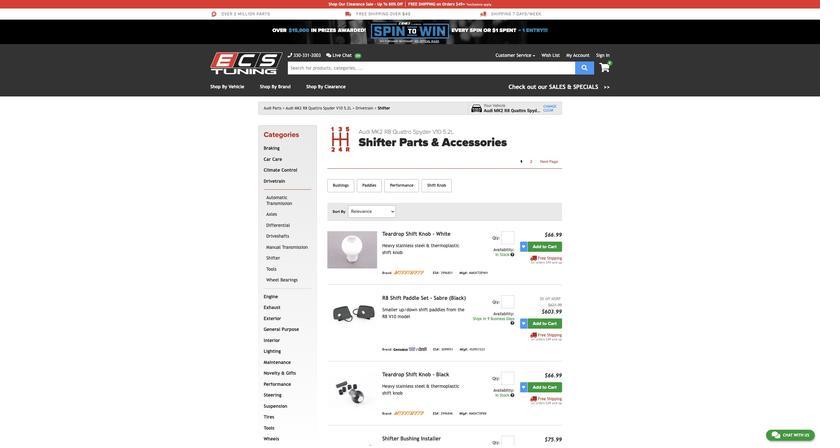 Task type: describe. For each thing, give the bounding box(es) containing it.
qty: for teardrop shift knob - black
[[493, 377, 500, 382]]

braking
[[264, 146, 280, 151]]

heavy stainless steel & thermoplastic shift knob for white
[[383, 243, 460, 255]]

transmission for automatic
[[266, 201, 292, 206]]

free shipping on orders $49 and up for teardrop shift knob - white
[[531, 256, 562, 265]]

$49 for teardrop shift knob - white
[[546, 261, 551, 265]]

to for teardrop shift knob - black
[[543, 385, 547, 391]]

up for teardrop shift knob - white
[[559, 261, 562, 265]]

exterior link
[[263, 314, 310, 325]]

up for teardrop shift knob - black
[[559, 402, 562, 405]]

add to cart button for teardrop shift knob - black
[[528, 383, 562, 393]]

0 horizontal spatial in
[[311, 27, 317, 34]]

in for black
[[496, 394, 499, 398]]

parts
[[257, 12, 270, 17]]

question circle image for teardrop shift knob - black
[[511, 394, 515, 398]]

brand: for teardrop shift knob - white
[[383, 272, 393, 275]]

white
[[436, 231, 451, 237]]

$49+
[[456, 2, 465, 7]]

add to wish list image for r8 shift paddle set - sabre (black)
[[522, 322, 526, 326]]

to
[[384, 2, 388, 7]]

shipping 7 days/week link
[[480, 11, 542, 17]]

necessary.
[[399, 40, 414, 43]]

free
[[409, 2, 418, 7]]

knob for black
[[419, 372, 431, 378]]

orders for r8 shift paddle set - sabre (black)
[[536, 338, 545, 342]]

free shipping on orders $49 and up for r8 shift paddle set - sabre (black)
[[531, 333, 562, 342]]

shift for teardrop shift knob - white
[[406, 231, 417, 237]]

control
[[282, 168, 297, 173]]

over for over $15,000 in prizes
[[273, 27, 287, 34]]

r8 inside audi mk2 r8 quattro spyder v10 5.2l shifter parts & accessories
[[385, 128, 391, 136]]

3099951
[[441, 348, 453, 352]]

wheel bearings
[[266, 278, 298, 283]]

mfg#: 4s0951523
[[460, 348, 485, 352]]

free shipping over $49
[[357, 12, 411, 17]]

- left white
[[433, 231, 435, 237]]

knob for teardrop shift knob - white
[[393, 250, 403, 255]]

search image
[[582, 65, 588, 71]]

free for teardrop shift knob - black
[[538, 397, 546, 402]]

steering link
[[263, 391, 310, 402]]

mfg#: for teardrop shift knob - white
[[460, 272, 468, 275]]

smaller up/down shift paddles from the r8 v10 model
[[383, 308, 465, 320]]

audi mk2 r8 quattro spyder v10 5.2l link
[[286, 106, 355, 111]]

steel for black
[[415, 384, 425, 389]]

free for teardrop shift knob - white
[[538, 256, 546, 261]]

next page
[[541, 159, 558, 164]]

0 vertical spatial vehicle
[[229, 84, 244, 89]]

days
[[507, 317, 515, 322]]

automatic transmission
[[266, 195, 292, 206]]

shop by clearance
[[306, 84, 346, 89]]

mfg#: mmsktdpbk
[[460, 413, 487, 416]]

transmission for manual
[[282, 245, 308, 250]]

$15,000
[[289, 27, 309, 34]]

$49 for r8 shift paddle set - sabre (black)
[[546, 338, 551, 342]]

shop by brand
[[260, 84, 291, 89]]

days/week
[[517, 12, 542, 17]]

.
[[439, 40, 440, 43]]

(black)
[[449, 295, 466, 302]]

teardrop shift knob - white
[[383, 231, 451, 237]]

drivetrain subcategories element
[[264, 190, 311, 289]]

0 link
[[595, 61, 613, 73]]

add for r8 shift paddle set - sabre (black)
[[533, 321, 542, 327]]

1 inside 'paginated product list navigation' navigation
[[521, 159, 523, 164]]

7
[[513, 12, 515, 17]]

3% off msrp $621.99 $603.99
[[540, 297, 562, 315]]

performance inside category navigation element
[[264, 382, 291, 387]]

r8 inside smaller up/down shift paddles from the r8 v10 model
[[383, 314, 388, 320]]

mishimoto - corporate logo image for white
[[394, 271, 427, 275]]

by for clearance
[[318, 84, 323, 89]]

car
[[264, 157, 271, 162]]

over 2 million parts
[[222, 12, 270, 17]]

differential link
[[265, 220, 310, 231]]

up for r8 shift paddle set - sabre (black)
[[559, 338, 562, 342]]

1 vertical spatial drivetrain link
[[263, 176, 310, 187]]

bushing
[[401, 436, 420, 442]]

audi parts
[[264, 106, 282, 111]]

drivetrain for the top "drivetrain" link
[[356, 106, 373, 111]]

cart for teardrop shift knob - white
[[548, 244, 557, 250]]

live chat
[[333, 53, 352, 58]]

comments image for chat
[[772, 432, 781, 440]]

=
[[519, 27, 521, 34]]

over for over 2 million parts
[[222, 12, 233, 17]]

change
[[544, 104, 557, 108]]

331-
[[303, 53, 311, 58]]

0 vertical spatial performance link
[[385, 179, 419, 193]]

v10 inside smaller up/down shift paddles from the r8 v10 model
[[389, 314, 396, 320]]

spent
[[500, 27, 517, 34]]

smaller
[[383, 308, 398, 313]]

2996846
[[441, 413, 453, 416]]

business
[[491, 317, 506, 322]]

or
[[484, 27, 491, 34]]

orders for teardrop shift knob - black
[[536, 402, 545, 405]]

axles link
[[265, 209, 310, 220]]

in stock for teardrop shift knob - black
[[496, 394, 511, 398]]

$75.99
[[545, 437, 562, 443]]

5.2l inside your vehicle audi mk2 r8 quattro spyder v10 5.2l
[[552, 108, 560, 113]]

novelty
[[264, 371, 280, 376]]

5.2l for audi mk2 r8 quattro spyder v10 5.2l shifter parts & accessories
[[443, 128, 454, 136]]

9
[[488, 317, 490, 322]]

$66.99 for teardrop shift knob - white
[[545, 232, 562, 238]]

0 vertical spatial 1
[[523, 27, 525, 34]]

live
[[333, 53, 341, 58]]

shipping for teardrop shift knob - black
[[548, 397, 562, 402]]

add to cart for teardrop shift knob - white
[[533, 244, 557, 250]]

climate
[[264, 168, 280, 173]]

driveshafts link
[[265, 231, 310, 242]]

shop by vehicle
[[210, 84, 244, 89]]

2003
[[311, 53, 321, 58]]

teardrop for teardrop shift knob - black
[[383, 372, 404, 378]]

stainless for teardrop shift knob - black
[[396, 384, 414, 389]]

quattro for audi mk2 r8 quattro spyder v10 5.2l
[[309, 106, 322, 111]]

1 horizontal spatial chat
[[784, 434, 793, 438]]

2 inside 'paginated product list navigation' navigation
[[530, 159, 533, 164]]

shop our clearance sale - up to 80% off
[[329, 2, 403, 7]]

our
[[339, 2, 346, 7]]

category navigation element
[[258, 125, 317, 447]]

shift knob link
[[422, 179, 452, 193]]

heavy for teardrop shift knob - white
[[383, 243, 395, 249]]

heavy stainless steel & thermoplastic shift knob for black
[[383, 384, 460, 396]]

shifter link
[[265, 253, 310, 264]]

5.2l for audi mk2 r8 quattro spyder v10 5.2l
[[344, 106, 352, 111]]

audi mk2 r8 quattro spyder v10 5.2l
[[286, 106, 352, 111]]

mk2 inside your vehicle audi mk2 r8 quattro spyder v10 5.2l
[[494, 108, 504, 113]]

stock for teardrop shift knob - white
[[500, 253, 510, 257]]

us
[[805, 434, 810, 438]]

shift inside smaller up/down shift paddles from the r8 v10 model
[[419, 308, 428, 313]]

mmsktdpwh
[[469, 272, 488, 275]]

& inside sales & specials link
[[568, 84, 572, 90]]

shop by brand link
[[260, 84, 291, 89]]

mfg#: mmsktdpwh
[[460, 272, 488, 275]]

over $15,000 in prizes
[[273, 27, 336, 34]]

your vehicle audi mk2 r8 quattro spyder v10 5.2l
[[484, 103, 560, 113]]

& down teardrop shift knob - white
[[427, 243, 430, 249]]

0 vertical spatial tools link
[[265, 264, 310, 275]]

knob for white
[[419, 231, 431, 237]]

v10 inside your vehicle audi mk2 r8 quattro spyder v10 5.2l
[[542, 108, 550, 113]]

entry!!!
[[527, 27, 548, 34]]

3%
[[540, 297, 544, 302]]

- left the black on the bottom right of the page
[[433, 372, 435, 378]]

add for teardrop shift knob - white
[[533, 244, 542, 250]]

shipping 7 days/week
[[492, 12, 542, 17]]

audi for audi mk2 r8 quattro spyder v10 5.2l
[[286, 106, 294, 111]]

es#2996846 - mmsktdpbk - teardrop shift knob - black - heavy stainless steel & thermoplastic shift knob - mishimoto - audi volkswagen mini porsche image
[[327, 372, 377, 410]]

es#: for black
[[433, 413, 440, 416]]

add to wish list image
[[522, 245, 526, 249]]

es#: 3099951
[[433, 348, 453, 352]]

no
[[381, 40, 384, 43]]

mishimoto - corporate logo image for black
[[394, 412, 427, 416]]

to for teardrop shift knob - white
[[543, 244, 547, 250]]

parts inside audi mk2 r8 quattro spyder v10 5.2l shifter parts & accessories
[[400, 136, 429, 150]]

by right sort
[[341, 210, 346, 214]]

over
[[390, 12, 401, 17]]

add to wish list image for teardrop shift knob - black
[[522, 386, 526, 390]]

shipping for teardrop shift knob - white
[[548, 256, 562, 261]]

apply
[[484, 2, 492, 6]]

car care
[[264, 157, 282, 162]]

shifter bushing installer link
[[383, 436, 441, 442]]

customer service
[[496, 53, 532, 58]]

audi inside your vehicle audi mk2 r8 quattro spyder v10 5.2l
[[484, 108, 493, 113]]

question circle image for r8 shift paddle set - sabre (black)
[[511, 322, 515, 326]]

shop for shop by clearance
[[306, 84, 317, 89]]

novelty & gifts
[[264, 371, 296, 376]]

0 vertical spatial performance
[[390, 183, 414, 188]]

bearings
[[281, 278, 298, 283]]

shift for r8 shift paddle set - sabre (black)
[[390, 295, 402, 302]]

shift knob
[[428, 183, 447, 188]]

climate control
[[264, 168, 297, 173]]

stainless for teardrop shift knob - white
[[396, 243, 414, 249]]

clearance for by
[[325, 84, 346, 89]]

see official rules link
[[415, 40, 439, 44]]

0 vertical spatial drivetrain link
[[356, 106, 377, 111]]

mfg#: for teardrop shift knob - black
[[460, 413, 468, 416]]

care
[[272, 157, 282, 162]]

0 horizontal spatial parts
[[273, 106, 282, 111]]

shift for teardrop shift knob - black
[[383, 391, 392, 396]]

lighting link
[[263, 347, 310, 358]]

manual transmission
[[266, 245, 308, 250]]

sign
[[597, 53, 605, 58]]

automatic transmission link
[[265, 193, 310, 209]]

0 vertical spatial in
[[606, 53, 610, 58]]

quattro for audi mk2 r8 quattro spyder v10 5.2l shifter parts & accessories
[[393, 128, 412, 136]]

audi for audi parts
[[264, 106, 272, 111]]



Task type: locate. For each thing, give the bounding box(es) containing it.
sort
[[333, 210, 340, 214]]

in left the prizes at left top
[[311, 27, 317, 34]]

1 horizontal spatial 2
[[530, 159, 533, 164]]

model
[[398, 314, 411, 320]]

tools inside drivetrain subcategories "element"
[[266, 267, 277, 272]]

1 and from the top
[[552, 261, 558, 265]]

paginated product list navigation navigation
[[359, 157, 562, 166]]

2 heavy from the top
[[383, 384, 395, 389]]

1 heavy from the top
[[383, 243, 395, 249]]

clearance right 'our'
[[347, 2, 365, 7]]

2 mishimoto - corporate logo image from the top
[[394, 412, 427, 416]]

1 vertical spatial add to cart
[[533, 321, 557, 327]]

availability: for r8 shift paddle set - sabre (black)
[[494, 312, 515, 317]]

quattro inside audi mk2 r8 quattro spyder v10 5.2l shifter parts & accessories
[[393, 128, 412, 136]]

0 vertical spatial heavy stainless steel & thermoplastic shift knob
[[383, 243, 460, 255]]

mfg#: left "4s0951523"
[[460, 348, 468, 352]]

0 horizontal spatial chat
[[343, 53, 352, 58]]

heavy stainless steel & thermoplastic shift knob down teardrop shift knob - black
[[383, 384, 460, 396]]

spyder inside your vehicle audi mk2 r8 quattro spyder v10 5.2l
[[527, 108, 541, 113]]

1
[[523, 27, 525, 34], [521, 159, 523, 164]]

sale
[[366, 2, 374, 7]]

mmsktdpbk
[[469, 413, 487, 416]]

1 stock from the top
[[500, 253, 510, 257]]

0 horizontal spatial drivetrain link
[[263, 176, 310, 187]]

2 free shipping on orders $49 and up from the top
[[531, 333, 562, 342]]

1 vertical spatial vehicle
[[493, 103, 506, 108]]

tools link up the wheels in the left of the page
[[263, 423, 310, 434]]

shop for shop our clearance sale - up to 80% off
[[329, 2, 338, 7]]

2 in stock from the top
[[496, 394, 511, 398]]

mishimoto - corporate logo image
[[394, 271, 427, 275], [394, 412, 427, 416]]

in stock
[[496, 253, 511, 257], [496, 394, 511, 398]]

up
[[559, 261, 562, 265], [559, 338, 562, 342], [559, 402, 562, 405]]

2 vertical spatial orders
[[536, 402, 545, 405]]

drivetrain inside category navigation element
[[264, 179, 285, 184]]

million
[[238, 12, 255, 17]]

knob left white
[[419, 231, 431, 237]]

tools link
[[265, 264, 310, 275], [263, 423, 310, 434]]

0 vertical spatial add to cart button
[[528, 242, 562, 252]]

performance right paddles
[[390, 183, 414, 188]]

on for r8 shift paddle set - sabre (black)
[[531, 338, 535, 342]]

sales & specials
[[550, 84, 599, 90]]

paddle
[[403, 295, 420, 302]]

0 vertical spatial mishimoto - corporate logo image
[[394, 271, 427, 275]]

comments image for live
[[326, 53, 331, 58]]

2 add to wish list image from the top
[[522, 386, 526, 390]]

0 vertical spatial to
[[543, 244, 547, 250]]

0 vertical spatial question circle image
[[511, 322, 515, 326]]

2 vertical spatial availability:
[[494, 389, 515, 393]]

1 orders from the top
[[536, 261, 545, 265]]

0 vertical spatial 2
[[234, 12, 237, 17]]

1 qty: from the top
[[493, 236, 500, 241]]

1 vertical spatial performance link
[[263, 380, 310, 391]]

add to cart for teardrop shift knob - black
[[533, 385, 557, 391]]

0 vertical spatial clearance
[[347, 2, 365, 7]]

1 horizontal spatial clearance
[[347, 2, 365, 7]]

1 left 2 link
[[521, 159, 523, 164]]

1 vertical spatial performance
[[264, 382, 291, 387]]

add to cart
[[533, 244, 557, 250], [533, 321, 557, 327], [533, 385, 557, 391]]

shop for shop by vehicle
[[210, 84, 221, 89]]

0 horizontal spatial 2
[[234, 12, 237, 17]]

1 vertical spatial teardrop
[[383, 372, 404, 378]]

0 vertical spatial knob
[[393, 250, 403, 255]]

2 steel from the top
[[415, 384, 425, 389]]

customer service button
[[496, 52, 535, 59]]

live chat link
[[326, 52, 362, 59]]

3 availability: from the top
[[494, 389, 515, 393]]

add to cart button for teardrop shift knob - white
[[528, 242, 562, 252]]

1 to from the top
[[543, 244, 547, 250]]

- left up
[[375, 2, 376, 7]]

by for vehicle
[[222, 84, 227, 89]]

& up 'paginated product list navigation' navigation
[[432, 136, 439, 150]]

1 heavy stainless steel & thermoplastic shift knob from the top
[[383, 243, 460, 255]]

over left million
[[222, 12, 233, 17]]

chat with us
[[784, 434, 810, 438]]

chat with us link
[[766, 430, 815, 442]]

heavy for teardrop shift knob - black
[[383, 384, 395, 389]]

1 horizontal spatial quattro
[[393, 128, 412, 136]]

steel down teardrop shift knob - white
[[415, 243, 425, 249]]

1 stainless from the top
[[396, 243, 414, 249]]

to for r8 shift paddle set - sabre (black)
[[543, 321, 547, 327]]

comments image inside the live chat link
[[326, 53, 331, 58]]

engine link
[[263, 292, 310, 303]]

cart for teardrop shift knob - black
[[548, 385, 557, 391]]

es#3202032 - b7200 - shifter bushing installer - use to install nylon shifter bushing. - baum tools - audi volkswagen mercedes benz image
[[327, 437, 377, 447]]

2 vertical spatial free shipping on orders $49 and up
[[531, 397, 562, 405]]

2 vertical spatial cart
[[548, 385, 557, 391]]

add to cart button for r8 shift paddle set - sabre (black)
[[528, 319, 562, 329]]

tools down tires
[[264, 426, 275, 431]]

clear link
[[544, 108, 557, 112]]

see
[[415, 40, 419, 43]]

ship
[[419, 2, 427, 7]]

quattro inside your vehicle audi mk2 r8 quattro spyder v10 5.2l
[[511, 108, 526, 113]]

accessories
[[442, 136, 507, 150]]

axles
[[266, 212, 277, 217]]

free shipping on orders $49 and up for teardrop shift knob - black
[[531, 397, 562, 405]]

every
[[452, 27, 469, 34]]

2 vertical spatial add to cart
[[533, 385, 557, 391]]

sign in
[[597, 53, 610, 58]]

$66.99 for teardrop shift knob - black
[[545, 373, 562, 379]]

mishimoto - corporate logo image up paddle
[[394, 271, 427, 275]]

manual transmission link
[[265, 242, 310, 253]]

2 heavy stainless steel & thermoplastic shift knob from the top
[[383, 384, 460, 396]]

es#: left 2996846
[[433, 413, 440, 416]]

phone image
[[288, 53, 292, 58]]

2 vertical spatial es#:
[[433, 413, 440, 416]]

qty: for r8 shift paddle set - sabre (black)
[[493, 300, 500, 305]]

thermoplastic for black
[[431, 384, 460, 389]]

general
[[264, 327, 281, 333]]

next page link
[[537, 157, 562, 166]]

- right set at the right bottom of page
[[431, 295, 432, 302]]

by for brand
[[272, 84, 277, 89]]

1 knob from the top
[[393, 250, 403, 255]]

up/down
[[399, 308, 418, 313]]

chat
[[343, 53, 352, 58], [784, 434, 793, 438]]

vehicle right your
[[493, 103, 506, 108]]

thermoplastic down the black on the bottom right of the page
[[431, 384, 460, 389]]

and for r8 shift paddle set - sabre (black)
[[552, 338, 558, 342]]

2 teardrop from the top
[[383, 372, 404, 378]]

audi inside audi mk2 r8 quattro spyder v10 5.2l shifter parts & accessories
[[359, 128, 370, 136]]

mfg#: for r8 shift paddle set - sabre (black)
[[460, 348, 468, 352]]

2 vertical spatial in
[[496, 394, 499, 398]]

over left $15,000
[[273, 27, 287, 34]]

es#2996851 - mmsktdpwh - teardrop shift knob - white - heavy stainless steel & thermoplastic shift knob - mishimoto - audi volkswagen mini porsche image
[[327, 232, 377, 269]]

free inside free shipping over $49 link
[[357, 12, 367, 17]]

by left brand on the top of page
[[272, 84, 277, 89]]

driveshafts
[[266, 234, 289, 239]]

*exclusions
[[467, 2, 483, 6]]

in
[[311, 27, 317, 34], [483, 317, 487, 322]]

2 vertical spatial knob
[[419, 372, 431, 378]]

0 vertical spatial mfg#:
[[460, 272, 468, 275]]

transmission down driveshafts link
[[282, 245, 308, 250]]

interior
[[264, 338, 280, 344]]

2 right 1 link
[[530, 159, 533, 164]]

1 vertical spatial tools
[[264, 426, 275, 431]]

my account
[[567, 53, 590, 58]]

ecs tuning 'spin to win' contest logo image
[[371, 22, 449, 39]]

climate control link
[[263, 165, 310, 176]]

knob for teardrop shift knob - black
[[393, 391, 403, 396]]

2 cart from the top
[[548, 321, 557, 327]]

mfg#: left mmsktdpwh
[[460, 272, 468, 275]]

Search text field
[[288, 62, 575, 75]]

sabre
[[434, 295, 448, 302]]

2 vertical spatial shift
[[383, 391, 392, 396]]

1 vertical spatial add to wish list image
[[522, 386, 526, 390]]

1 vertical spatial brand:
[[383, 348, 393, 352]]

1 vertical spatial mfg#:
[[460, 348, 468, 352]]

up
[[377, 2, 382, 7]]

2 left million
[[234, 12, 237, 17]]

None number field
[[502, 232, 515, 245], [502, 296, 515, 309], [502, 372, 515, 385], [502, 437, 515, 447], [502, 232, 515, 245], [502, 296, 515, 309], [502, 372, 515, 385], [502, 437, 515, 447]]

1 mishimoto - corporate logo image from the top
[[394, 271, 427, 275]]

1 horizontal spatial comments image
[[772, 432, 781, 440]]

1 availability: from the top
[[494, 248, 515, 252]]

teardrop
[[383, 231, 404, 237], [383, 372, 404, 378]]

performance down novelty & gifts
[[264, 382, 291, 387]]

4 qty: from the top
[[493, 441, 500, 446]]

mishimoto - corporate logo image up bushing
[[394, 412, 427, 416]]

mfg#: left mmsktdpbk
[[460, 413, 468, 416]]

0 vertical spatial es#:
[[433, 272, 440, 275]]

1 add from the top
[[533, 244, 542, 250]]

3 add to cart button from the top
[[528, 383, 562, 393]]

1 vertical spatial in
[[483, 317, 487, 322]]

comments image
[[326, 53, 331, 58], [772, 432, 781, 440]]

3 to from the top
[[543, 385, 547, 391]]

audi for audi mk2 r8 quattro spyder v10 5.2l shifter parts & accessories
[[359, 128, 370, 136]]

1 horizontal spatial performance link
[[385, 179, 419, 193]]

& inside novelty & gifts "link"
[[282, 371, 285, 376]]

qty:
[[493, 236, 500, 241], [493, 300, 500, 305], [493, 377, 500, 382], [493, 441, 500, 446]]

genuine volkswagen audi - corporate logo image
[[394, 348, 427, 351]]

chat right live
[[343, 53, 352, 58]]

0 horizontal spatial vehicle
[[229, 84, 244, 89]]

steel down teardrop shift knob - black
[[415, 384, 425, 389]]

stainless
[[396, 243, 414, 249], [396, 384, 414, 389]]

specials
[[574, 84, 599, 90]]

1 question circle image from the top
[[511, 322, 515, 326]]

1 vertical spatial steel
[[415, 384, 425, 389]]

1 horizontal spatial in
[[483, 317, 487, 322]]

stainless down teardrop shift knob - white link
[[396, 243, 414, 249]]

3 qty: from the top
[[493, 377, 500, 382]]

on for teardrop shift knob - black
[[531, 402, 535, 405]]

2 add to cart from the top
[[533, 321, 557, 327]]

1 vertical spatial chat
[[784, 434, 793, 438]]

brand: for r8 shift paddle set - sabre (black)
[[383, 348, 393, 352]]

1 brand: from the top
[[383, 272, 393, 275]]

0 vertical spatial parts
[[273, 106, 282, 111]]

spyder for audi mk2 r8 quattro spyder v10 5.2l
[[323, 106, 335, 111]]

0 horizontal spatial comments image
[[326, 53, 331, 58]]

1 horizontal spatial parts
[[400, 136, 429, 150]]

1 horizontal spatial mk2
[[372, 128, 383, 136]]

3 orders from the top
[[536, 402, 545, 405]]

free ship ping on orders $49+ *exclusions apply
[[409, 2, 492, 7]]

2 add from the top
[[533, 321, 542, 327]]

ecs tuning image
[[210, 52, 283, 74]]

1 vertical spatial add
[[533, 321, 542, 327]]

1 add to cart button from the top
[[528, 242, 562, 252]]

2 $66.99 from the top
[[545, 373, 562, 379]]

0 vertical spatial comments image
[[326, 53, 331, 58]]

1 vertical spatial clearance
[[325, 84, 346, 89]]

0 horizontal spatial performance link
[[263, 380, 310, 391]]

comments image left live
[[326, 53, 331, 58]]

1 thermoplastic from the top
[[431, 243, 460, 249]]

drivetrain for "drivetrain" link to the bottom
[[264, 179, 285, 184]]

purpose
[[282, 327, 299, 333]]

exhaust link
[[263, 303, 310, 314]]

0 vertical spatial up
[[559, 261, 562, 265]]

2 knob from the top
[[393, 391, 403, 396]]

mk2 for audi mk2 r8 quattro spyder v10 5.2l
[[295, 106, 302, 111]]

page
[[550, 159, 558, 164]]

stock for teardrop shift knob - black
[[500, 394, 510, 398]]

0 vertical spatial $66.99
[[545, 232, 562, 238]]

drivetrain link
[[356, 106, 377, 111], [263, 176, 310, 187]]

over inside "over 2 million parts" link
[[222, 12, 233, 17]]

wish list
[[542, 53, 560, 58]]

quattro
[[309, 106, 322, 111], [511, 108, 526, 113], [393, 128, 412, 136]]

shifter inside drivetrain subcategories "element"
[[266, 256, 280, 261]]

5.2l inside audi mk2 r8 quattro spyder v10 5.2l shifter parts & accessories
[[443, 128, 454, 136]]

performance link right paddles link
[[385, 179, 419, 193]]

2 up from the top
[[559, 338, 562, 342]]

1 horizontal spatial over
[[273, 27, 287, 34]]

0 vertical spatial cart
[[548, 244, 557, 250]]

1 vertical spatial $66.99
[[545, 373, 562, 379]]

2 vertical spatial add
[[533, 385, 542, 391]]

0 vertical spatial stock
[[500, 253, 510, 257]]

knob down teardrop shift knob - white link
[[393, 250, 403, 255]]

chat left with
[[784, 434, 793, 438]]

es#: for white
[[433, 272, 440, 275]]

1 vertical spatial add to cart button
[[528, 319, 562, 329]]

& down teardrop shift knob - black
[[427, 384, 430, 389]]

over 2 million parts link
[[210, 11, 270, 17]]

shift inside shift knob link
[[428, 183, 436, 188]]

2 question circle image from the top
[[511, 394, 515, 398]]

teardrop for teardrop shift knob - white
[[383, 231, 404, 237]]

2 stock from the top
[[500, 394, 510, 398]]

1 vertical spatial knob
[[393, 391, 403, 396]]

on for teardrop shift knob - white
[[531, 261, 535, 265]]

by down 'ecs tuning' image
[[222, 84, 227, 89]]

shop for shop by brand
[[260, 84, 270, 89]]

free
[[357, 12, 367, 17], [538, 256, 546, 261], [538, 333, 546, 338], [538, 397, 546, 402]]

0 vertical spatial and
[[552, 261, 558, 265]]

orders
[[536, 261, 545, 265], [536, 338, 545, 342], [536, 402, 545, 405]]

es#: left '3099951'
[[433, 348, 440, 352]]

clearance for our
[[347, 2, 365, 7]]

qty: for teardrop shift knob - white
[[493, 236, 500, 241]]

tools up the wheel
[[266, 267, 277, 272]]

comments image inside chat with us link
[[772, 432, 781, 440]]

3 and from the top
[[552, 402, 558, 405]]

shifter
[[378, 106, 390, 111], [359, 136, 397, 150], [266, 256, 280, 261], [383, 436, 399, 442]]

clear
[[544, 108, 554, 112]]

& inside audi mk2 r8 quattro spyder v10 5.2l shifter parts & accessories
[[432, 136, 439, 150]]

1 steel from the top
[[415, 243, 425, 249]]

es#: for -
[[433, 348, 440, 352]]

1 vertical spatial knob
[[419, 231, 431, 237]]

shift for teardrop shift knob - white
[[383, 250, 392, 255]]

1 vertical spatial 2
[[530, 159, 533, 164]]

3 cart from the top
[[548, 385, 557, 391]]

$603.99
[[542, 309, 562, 315]]

question circle image
[[511, 253, 515, 257]]

1 vertical spatial up
[[559, 338, 562, 342]]

ping
[[427, 2, 436, 7]]

330-331-2003
[[294, 53, 321, 58]]

shop
[[329, 2, 338, 7], [210, 84, 221, 89], [260, 84, 270, 89], [306, 84, 317, 89]]

wish list link
[[542, 53, 560, 58]]

1 vertical spatial and
[[552, 338, 558, 342]]

vehicle inside your vehicle audi mk2 r8 quattro spyder v10 5.2l
[[493, 103, 506, 108]]

3 up from the top
[[559, 402, 562, 405]]

2 brand: from the top
[[383, 348, 393, 352]]

heavy stainless steel & thermoplastic shift knob
[[383, 243, 460, 255], [383, 384, 460, 396]]

0 vertical spatial teardrop
[[383, 231, 404, 237]]

1 add to cart from the top
[[533, 244, 557, 250]]

sales & specials link
[[509, 83, 610, 91]]

knob left the black on the bottom right of the page
[[419, 372, 431, 378]]

wheel bearings link
[[265, 275, 310, 286]]

1 vertical spatial shift
[[419, 308, 428, 313]]

3 add to cart from the top
[[533, 385, 557, 391]]

0 vertical spatial add
[[533, 244, 542, 250]]

performance link down gifts
[[263, 380, 310, 391]]

1 vertical spatial availability:
[[494, 312, 515, 317]]

vehicle down 'ecs tuning' image
[[229, 84, 244, 89]]

1 free shipping on orders $49 and up from the top
[[531, 256, 562, 265]]

in left 9
[[483, 317, 487, 322]]

transmission down automatic
[[266, 201, 292, 206]]

shipping for r8 shift paddle set - sabre (black)
[[548, 333, 562, 338]]

knob down teardrop shift knob - black link at the bottom
[[393, 391, 403, 396]]

0 vertical spatial knob
[[437, 183, 447, 188]]

black
[[436, 372, 449, 378]]

availability: for teardrop shift knob - black
[[494, 389, 515, 393]]

es#: 2996846
[[433, 413, 453, 416]]

next
[[541, 159, 549, 164]]

r8 inside your vehicle audi mk2 r8 quattro spyder v10 5.2l
[[505, 108, 510, 113]]

& left gifts
[[282, 371, 285, 376]]

shopping cart image
[[600, 63, 610, 72]]

1 link
[[517, 157, 527, 166]]

spyder for audi mk2 r8 quattro spyder v10 5.2l shifter parts & accessories
[[413, 128, 431, 136]]

brand
[[278, 84, 291, 89]]

0 vertical spatial tools
[[266, 267, 277, 272]]

audi parts link
[[264, 106, 285, 111]]

manual
[[266, 245, 281, 250]]

1 horizontal spatial vehicle
[[493, 103, 506, 108]]

3 brand: from the top
[[383, 413, 393, 416]]

$49 for teardrop shift knob - black
[[546, 402, 551, 405]]

2 and from the top
[[552, 338, 558, 342]]

2 to from the top
[[543, 321, 547, 327]]

heavy down teardrop shift knob - black link at the bottom
[[383, 384, 395, 389]]

customer
[[496, 53, 515, 58]]

1 vertical spatial es#:
[[433, 348, 440, 352]]

es#3099951 - 4s0951523 - r8 shift paddle set - sabre (black)  - smaller up/down shift paddles from the r8 v10 model - genuine volkswagen audi - audi image
[[327, 296, 377, 333]]

2 vertical spatial up
[[559, 402, 562, 405]]

1 vertical spatial heavy stainless steel & thermoplastic shift knob
[[383, 384, 460, 396]]

1 up from the top
[[559, 261, 562, 265]]

stainless down teardrop shift knob - black link at the bottom
[[396, 384, 414, 389]]

heavy down teardrop shift knob - white link
[[383, 243, 395, 249]]

steel for white
[[415, 243, 425, 249]]

tools link up the bearings
[[265, 264, 310, 275]]

mk2 inside audi mk2 r8 quattro spyder v10 5.2l shifter parts & accessories
[[372, 128, 383, 136]]

2 thermoplastic from the top
[[431, 384, 460, 389]]

1 vertical spatial drivetrain
[[264, 179, 285, 184]]

2 availability: from the top
[[494, 312, 515, 317]]

knob down 'paginated product list navigation' navigation
[[437, 183, 447, 188]]

1 vertical spatial parts
[[400, 136, 429, 150]]

cart for r8 shift paddle set - sabre (black)
[[548, 321, 557, 327]]

orders for teardrop shift knob - white
[[536, 261, 545, 265]]

exhaust
[[264, 305, 281, 311]]

1 teardrop from the top
[[383, 231, 404, 237]]

in for white
[[496, 253, 499, 257]]

and for teardrop shift knob - black
[[552, 402, 558, 405]]

service
[[517, 53, 532, 58]]

0 vertical spatial stainless
[[396, 243, 414, 249]]

heavy stainless steel & thermoplastic shift knob down teardrop shift knob - white
[[383, 243, 460, 255]]

in stock for teardrop shift knob - white
[[496, 253, 511, 257]]

1 vertical spatial comments image
[[772, 432, 781, 440]]

0 horizontal spatial mk2
[[295, 106, 302, 111]]

0 vertical spatial in
[[311, 27, 317, 34]]

2 horizontal spatial quattro
[[511, 108, 526, 113]]

1 cart from the top
[[548, 244, 557, 250]]

add for teardrop shift knob - black
[[533, 385, 542, 391]]

add to cart for r8 shift paddle set - sabre (black)
[[533, 321, 557, 327]]

ships in 9 business days
[[473, 317, 515, 322]]

question circle image
[[511, 322, 515, 326], [511, 394, 515, 398]]

2 add to cart button from the top
[[528, 319, 562, 329]]

brand: for teardrop shift knob - black
[[383, 413, 393, 416]]

0 vertical spatial drivetrain
[[356, 106, 373, 111]]

& right sales
[[568, 84, 572, 90]]

0 vertical spatial add to cart
[[533, 244, 557, 250]]

2 vertical spatial add to cart button
[[528, 383, 562, 393]]

3 free shipping on orders $49 and up from the top
[[531, 397, 562, 405]]

suspension link
[[263, 402, 310, 413]]

3 add from the top
[[533, 385, 542, 391]]

0 horizontal spatial drivetrain
[[264, 179, 285, 184]]

1 right =
[[523, 27, 525, 34]]

1 vertical spatial tools link
[[263, 423, 310, 434]]

shipping
[[369, 12, 389, 17]]

braking link
[[263, 143, 310, 154]]

1 vertical spatial transmission
[[282, 245, 308, 250]]

1 vertical spatial free shipping on orders $49 and up
[[531, 333, 562, 342]]

0 vertical spatial heavy
[[383, 243, 395, 249]]

availability: for teardrop shift knob - white
[[494, 248, 515, 252]]

1 horizontal spatial drivetrain link
[[356, 106, 377, 111]]

audi mk2 r8 quattro spyder v10 5.2l shifter parts & accessories
[[359, 128, 507, 150]]

interior link
[[263, 336, 310, 347]]

shift for teardrop shift knob - black
[[406, 372, 417, 378]]

shifter inside audi mk2 r8 quattro spyder v10 5.2l shifter parts & accessories
[[359, 136, 397, 150]]

no purchase necessary. see official rules .
[[381, 40, 440, 43]]

es#: left 2996851
[[433, 272, 440, 275]]

clearance
[[347, 2, 365, 7], [325, 84, 346, 89]]

comments image left chat with us
[[772, 432, 781, 440]]

mk2 for audi mk2 r8 quattro spyder v10 5.2l shifter parts & accessories
[[372, 128, 383, 136]]

1 add to wish list image from the top
[[522, 322, 526, 326]]

thermoplastic for white
[[431, 243, 460, 249]]

by up audi mk2 r8 quattro spyder v10 5.2l link at the left top of the page
[[318, 84, 323, 89]]

0 vertical spatial chat
[[343, 53, 352, 58]]

1 $66.99 from the top
[[545, 232, 562, 238]]

2 stainless from the top
[[396, 384, 414, 389]]

thermoplastic down white
[[431, 243, 460, 249]]

add to wish list image
[[522, 322, 526, 326], [522, 386, 526, 390]]

v10 inside audi mk2 r8 quattro spyder v10 5.2l shifter parts & accessories
[[433, 128, 442, 136]]

0 vertical spatial steel
[[415, 243, 425, 249]]

5.2l
[[344, 106, 352, 111], [552, 108, 560, 113], [443, 128, 454, 136]]

2 orders from the top
[[536, 338, 545, 342]]

teardrop shift knob - black link
[[383, 372, 449, 378]]

2 qty: from the top
[[493, 300, 500, 305]]

0 vertical spatial thermoplastic
[[431, 243, 460, 249]]

1 vertical spatial heavy
[[383, 384, 395, 389]]

clearance up audi mk2 r8 quattro spyder v10 5.2l link at the left top of the page
[[325, 84, 346, 89]]

$49 inside free shipping over $49 link
[[403, 12, 411, 17]]

free for r8 shift paddle set - sabre (black)
[[538, 333, 546, 338]]

add
[[533, 244, 542, 250], [533, 321, 542, 327], [533, 385, 542, 391]]

1 in stock from the top
[[496, 253, 511, 257]]

rules
[[432, 40, 439, 43]]

1 horizontal spatial drivetrain
[[356, 106, 373, 111]]

spyder inside audi mk2 r8 quattro spyder v10 5.2l shifter parts & accessories
[[413, 128, 431, 136]]

categories
[[264, 131, 299, 139]]

list
[[553, 53, 560, 58]]



Task type: vqa. For each thing, say whether or not it's contained in the screenshot.
the leftmost Tuning
no



